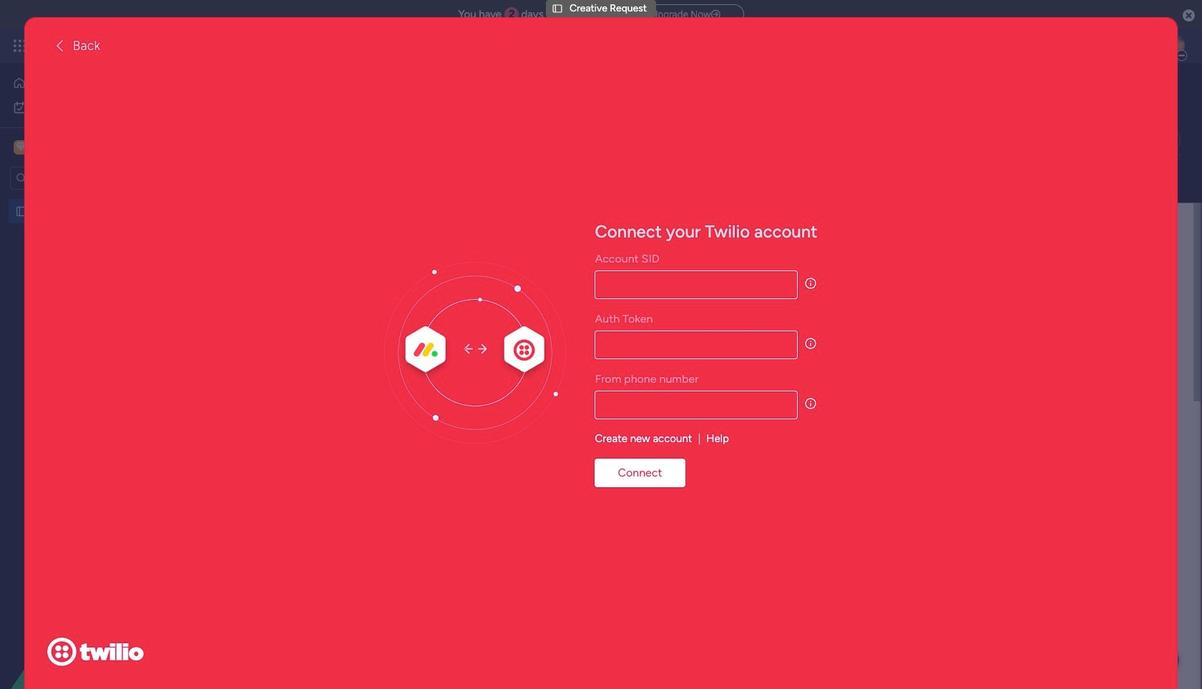 Task type: vqa. For each thing, say whether or not it's contained in the screenshot.
This workspace is empty. Get started by adding boards, docs, forms or dashboards.
no



Task type: describe. For each thing, give the bounding box(es) containing it.
workspace selection element
[[14, 139, 149, 156]]

back image
[[53, 39, 67, 53]]

select product image
[[13, 39, 27, 53]]

james peterson image
[[1162, 34, 1185, 57]]

0 vertical spatial option
[[9, 72, 174, 94]]

collapse board header image
[[1166, 135, 1177, 146]]

1 group from the top
[[502, 315, 882, 398]]

public board image
[[15, 204, 29, 218]]

Choose a date date field
[[502, 682, 882, 689]]

dapulse close image
[[1183, 9, 1195, 23]]

name text field
[[502, 352, 882, 380]]

2 group from the top
[[502, 398, 882, 542]]

3 group from the top
[[502, 579, 882, 608]]

connect image
[[385, 262, 566, 444]]



Task type: locate. For each thing, give the bounding box(es) containing it.
group
[[502, 315, 882, 398], [502, 398, 882, 542], [502, 579, 882, 608], [502, 682, 882, 689]]

None text field
[[502, 435, 882, 525]]

None text field
[[595, 271, 798, 299], [595, 331, 798, 359], [595, 391, 798, 420], [595, 271, 798, 299], [595, 331, 798, 359], [595, 391, 798, 420]]

lottie animation image
[[0, 545, 183, 689]]

option down back image
[[9, 72, 174, 94]]

lottie animation element
[[0, 545, 183, 689]]

list box
[[0, 196, 183, 416]]

workspace image
[[16, 140, 26, 155]]

1 vertical spatial option
[[9, 96, 174, 119]]

option down search in workspace field
[[0, 198, 183, 201]]

workspace image
[[14, 140, 28, 155]]

4 group from the top
[[502, 682, 882, 689]]

dapulse rightstroke image
[[711, 9, 720, 20]]

2 vertical spatial option
[[0, 198, 183, 201]]

option up workspace selection element
[[9, 96, 174, 119]]

option
[[9, 72, 174, 94], [9, 96, 174, 119], [0, 198, 183, 201]]

form form
[[190, 203, 1201, 689]]

Search in workspace field
[[30, 170, 120, 186]]



